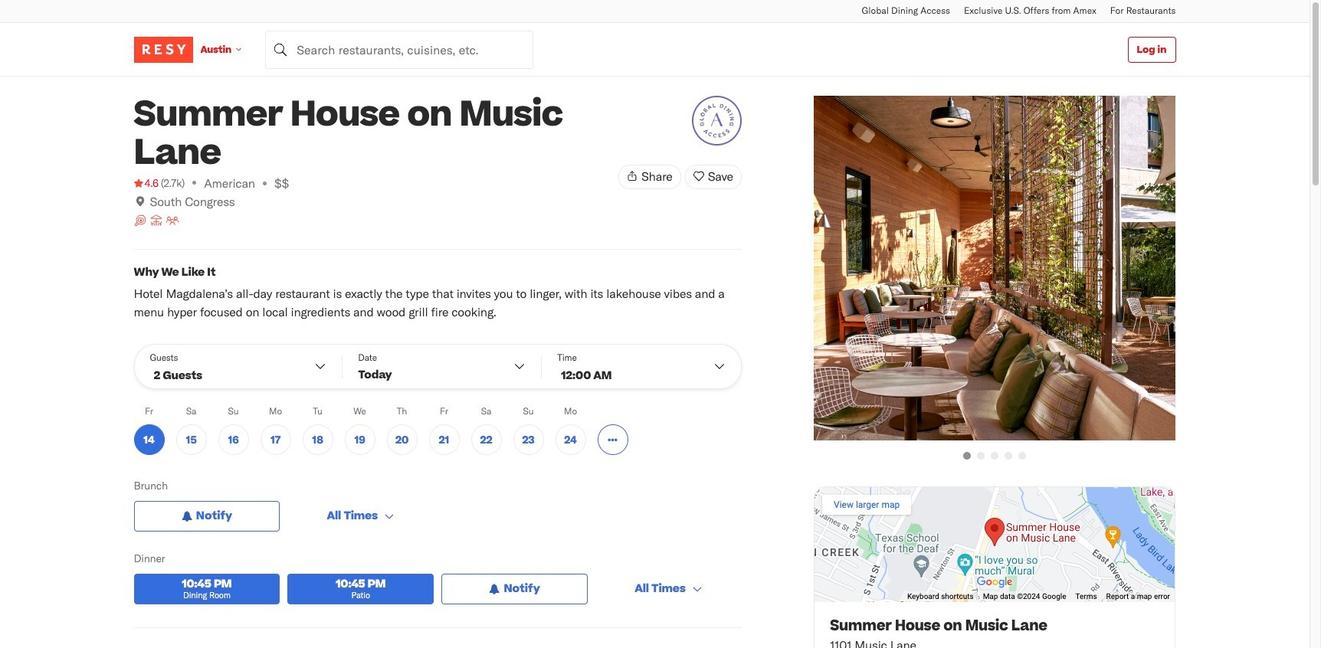 Task type: locate. For each thing, give the bounding box(es) containing it.
4.6 out of 5 stars image
[[134, 176, 158, 191]]

None field
[[265, 30, 534, 69]]



Task type: describe. For each thing, give the bounding box(es) containing it.
Search restaurants, cuisines, etc. text field
[[265, 30, 534, 69]]



Task type: vqa. For each thing, say whether or not it's contained in the screenshot.
4.8 out of 5 stars icon
no



